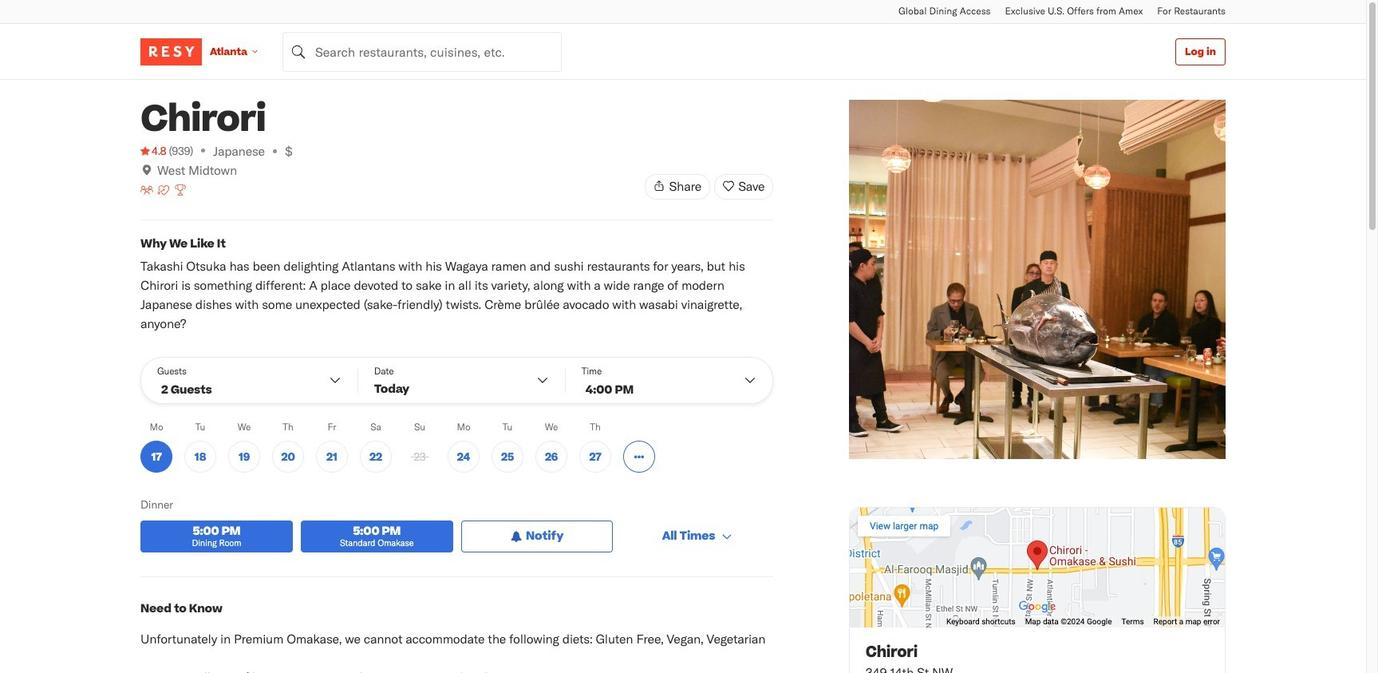 Task type: vqa. For each thing, say whether or not it's contained in the screenshot.
June 20, 2024. Has event. icon
no



Task type: locate. For each thing, give the bounding box(es) containing it.
Search restaurants, cuisines, etc. text field
[[283, 32, 562, 71]]

None field
[[283, 32, 562, 71]]

4.8 out of 5 stars image
[[141, 143, 166, 159]]



